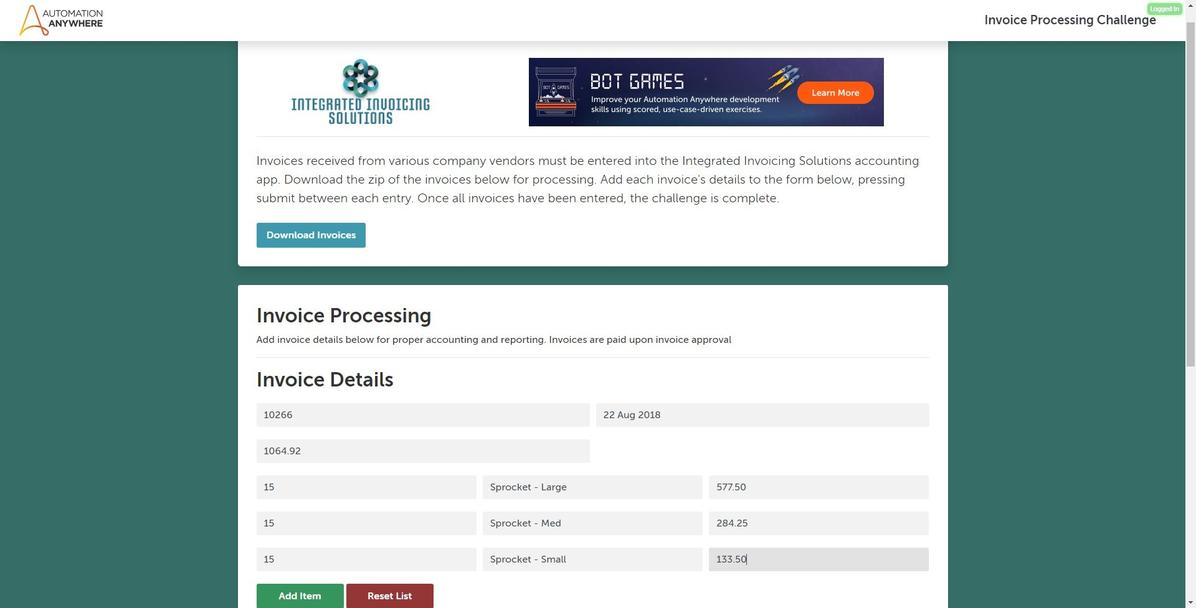 Task type: describe. For each thing, give the bounding box(es) containing it.
Invoice Number text field
[[256, 404, 590, 427]]

Description text field
[[483, 548, 703, 572]]

quantity text field for first total price text box from the bottom
[[256, 512, 476, 536]]

Total Price text field
[[709, 548, 929, 572]]

quantity text field for total price text field
[[256, 548, 476, 572]]

header logo image
[[19, 5, 106, 36]]

description text field for second total price text box from the bottom of the page
[[483, 476, 703, 499]]

description text field for first total price text box from the bottom
[[483, 512, 703, 536]]

1 total price text field from the top
[[709, 476, 929, 499]]

Invoice Date text field
[[596, 404, 929, 427]]



Task type: locate. For each thing, give the bounding box(es) containing it.
Quantity text field
[[256, 512, 476, 536], [256, 548, 476, 572]]

0 vertical spatial total price text field
[[709, 476, 929, 499]]

Quantity text field
[[256, 476, 476, 499]]

0 vertical spatial description text field
[[483, 476, 703, 499]]

2 quantity text field from the top
[[256, 548, 476, 572]]

1 vertical spatial quantity text field
[[256, 548, 476, 572]]

Total Price text field
[[709, 476, 929, 499], [709, 512, 929, 536]]

1 description text field from the top
[[483, 476, 703, 499]]

1 vertical spatial total price text field
[[709, 512, 929, 536]]

Invoice Total text field
[[256, 440, 590, 463]]

2 description text field from the top
[[483, 512, 703, 536]]

2 total price text field from the top
[[709, 512, 929, 536]]

0 vertical spatial quantity text field
[[256, 512, 476, 536]]

1 quantity text field from the top
[[256, 512, 476, 536]]

Description text field
[[483, 476, 703, 499], [483, 512, 703, 536]]

1 vertical spatial description text field
[[483, 512, 703, 536]]



